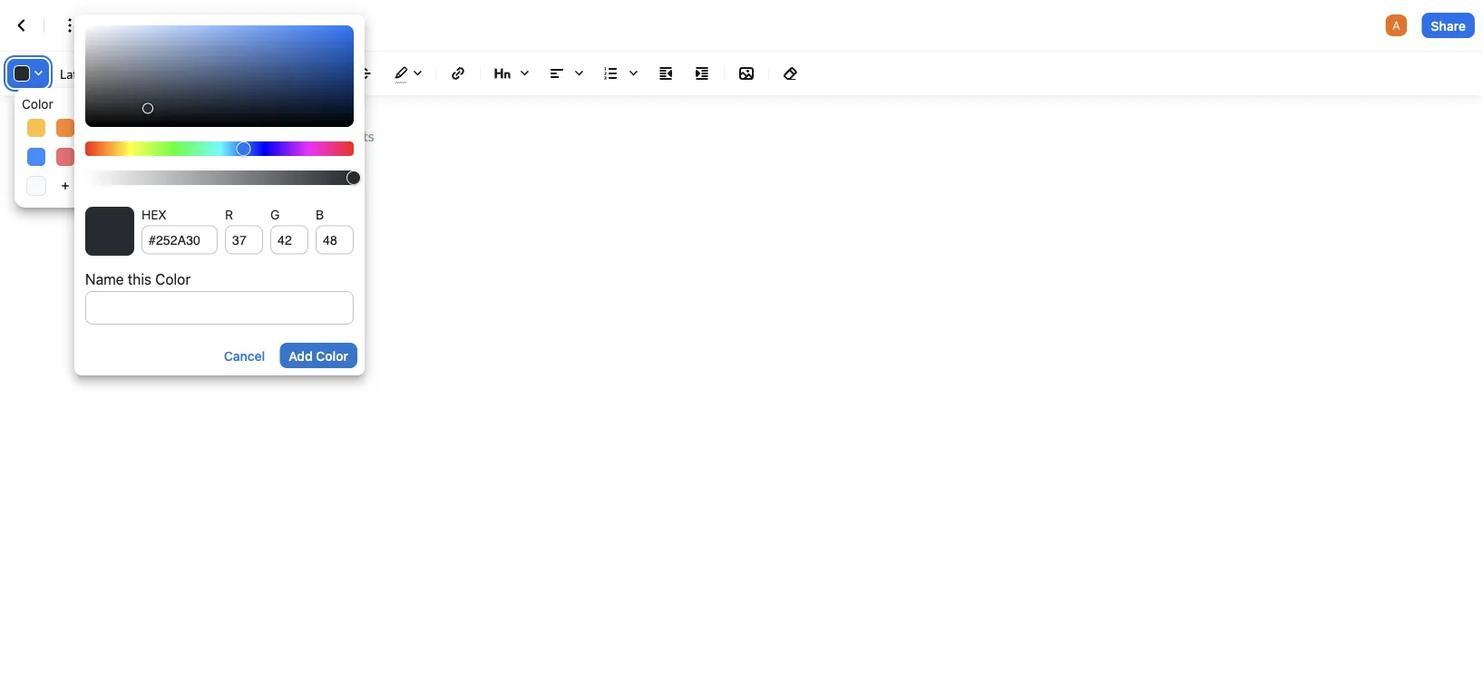 Task type: describe. For each thing, give the bounding box(es) containing it.
font image
[[56, 59, 183, 88]]

red option
[[56, 148, 74, 166]]

more image
[[59, 15, 81, 36]]

color option
[[22, 95, 138, 113]]

add
[[289, 348, 313, 363]]

b
[[316, 207, 324, 222]]

hex
[[142, 207, 167, 222]]

share button
[[1422, 13, 1475, 38]]

italic image
[[281, 63, 303, 84]]

green option
[[114, 119, 132, 137]]

color inside option
[[22, 97, 53, 112]]

bold image
[[245, 63, 267, 84]]

underline image
[[318, 63, 339, 84]]

gray option
[[114, 148, 132, 166]]

apple lee image
[[1386, 15, 1408, 36]]

g
[[270, 207, 280, 222]]

1 horizontal spatial color
[[155, 270, 191, 288]]

open image
[[210, 63, 232, 85]]

black image
[[90, 153, 99, 161]]

name
[[85, 270, 124, 288]]

name this color
[[85, 270, 191, 288]]

yellow option
[[27, 119, 45, 137]]

all notes image
[[11, 15, 33, 36]]

clear style image
[[780, 63, 802, 84]]

blue option
[[27, 148, 45, 166]]



Task type: vqa. For each thing, say whether or not it's contained in the screenshot.
the Insert Image
yes



Task type: locate. For each thing, give the bounding box(es) containing it.
color right add
[[316, 348, 348, 363]]

share
[[1431, 18, 1466, 33]]

white option
[[27, 177, 45, 195]]

black option
[[85, 148, 103, 166]]

decrease indent image
[[655, 63, 677, 84]]

this
[[128, 270, 152, 288]]

list image
[[597, 59, 644, 88]]

color list box
[[15, 88, 145, 208]]

cancel
[[224, 348, 265, 363]]

color
[[22, 97, 53, 112], [155, 270, 191, 288], [316, 348, 348, 363]]

insert image image
[[736, 63, 758, 84]]

add color button
[[280, 343, 357, 368]]

link image
[[447, 63, 469, 84]]

r
[[225, 207, 233, 222]]

purple option
[[85, 119, 103, 137]]

color inside button
[[316, 348, 348, 363]]

0 horizontal spatial color
[[22, 97, 53, 112]]

heading image
[[488, 59, 535, 88]]

add color
[[289, 348, 348, 363]]

strikethrough image
[[354, 63, 376, 84]]

color up yellow option
[[22, 97, 53, 112]]

2 vertical spatial color
[[316, 348, 348, 363]]

cancel button
[[217, 343, 272, 368]]

orange option
[[56, 119, 74, 137]]

2 horizontal spatial color
[[316, 348, 348, 363]]

text align image
[[543, 59, 590, 88]]

0 vertical spatial color
[[22, 97, 53, 112]]

1 vertical spatial color
[[155, 270, 191, 288]]

text highlight image
[[387, 59, 428, 88]]

increase indent image
[[691, 63, 713, 84]]

color right this
[[155, 270, 191, 288]]

None text field
[[103, 16, 330, 34], [142, 225, 218, 254], [85, 291, 354, 325], [103, 16, 330, 34], [142, 225, 218, 254], [85, 291, 354, 325]]

None number field
[[225, 225, 263, 254], [270, 225, 308, 254], [316, 225, 354, 254], [225, 225, 263, 254], [270, 225, 308, 254], [316, 225, 354, 254]]



